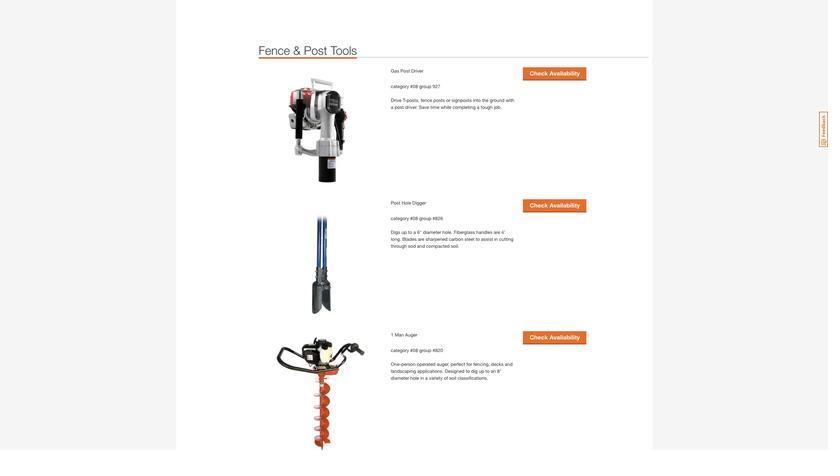 Task type: vqa. For each thing, say whether or not it's contained in the screenshot.
person
yes



Task type: locate. For each thing, give the bounding box(es) containing it.
2 #08 from the top
[[410, 216, 418, 221]]

check
[[530, 70, 548, 77], [530, 202, 548, 209], [530, 334, 548, 342]]

a
[[391, 104, 393, 110], [477, 104, 479, 110], [413, 230, 416, 235], [425, 376, 428, 381]]

2 check availability from the top
[[530, 202, 580, 209]]

check for first check availability link from the bottom of the page
[[530, 334, 548, 342]]

#08 up person
[[410, 348, 418, 354]]

2 category from the top
[[391, 216, 409, 221]]

to
[[408, 230, 412, 235], [476, 237, 480, 242], [466, 369, 470, 374], [485, 369, 490, 374]]

a inside digs up to a 6" diameter hole. fiberglass handles are 4' long. blades are sharpened carbon steel to assist in cutting through sod and compacted soil.
[[413, 230, 416, 235]]

1 man auger image
[[259, 332, 384, 451]]

2 vertical spatial check availability link
[[523, 332, 587, 344]]

post
[[304, 43, 327, 57], [401, 68, 410, 74], [391, 200, 400, 206]]

3 check from the top
[[530, 334, 548, 342]]

8"
[[497, 369, 502, 374]]

0 horizontal spatial in
[[420, 376, 424, 381]]

0 horizontal spatial and
[[417, 243, 425, 249]]

1 availability from the top
[[550, 70, 580, 77]]

post left hole
[[391, 200, 400, 206]]

1 horizontal spatial and
[[505, 362, 513, 367]]

completing
[[453, 104, 476, 110]]

0 vertical spatial diameter
[[423, 230, 441, 235]]

diameter up sharpened
[[423, 230, 441, 235]]

designed
[[445, 369, 464, 374]]

0 vertical spatial availability
[[550, 70, 580, 77]]

1 horizontal spatial are
[[494, 230, 500, 235]]

in inside digs up to a 6" diameter hole. fiberglass handles are 4' long. blades are sharpened carbon steel to assist in cutting through sod and compacted soil.
[[494, 237, 498, 242]]

one-person operated auger, perfect for fencing, decks and landscaping applications. designed to dig up to an 8" diameter hole in a variety of soil classifications.
[[391, 362, 513, 381]]

the
[[482, 97, 489, 103]]

are down 6"
[[418, 237, 424, 242]]

in right assist
[[494, 237, 498, 242]]

#08 up 6"
[[410, 216, 418, 221]]

1 horizontal spatial in
[[494, 237, 498, 242]]

a left post
[[391, 104, 393, 110]]

group left #826
[[419, 216, 431, 221]]

0 horizontal spatial diameter
[[391, 376, 409, 381]]

with
[[506, 97, 514, 103]]

1 horizontal spatial up
[[479, 369, 484, 374]]

group for #820
[[419, 348, 431, 354]]

group
[[419, 83, 431, 89], [419, 216, 431, 221], [419, 348, 431, 354]]

a down applications.
[[425, 376, 428, 381]]

1 check availability from the top
[[530, 70, 580, 77]]

1 vertical spatial diameter
[[391, 376, 409, 381]]

time
[[431, 104, 439, 110]]

1 vertical spatial check availability link
[[523, 200, 587, 212]]

applications.
[[417, 369, 444, 374]]

up
[[401, 230, 407, 235], [479, 369, 484, 374]]

availability for third check availability link from the bottom
[[550, 70, 580, 77]]

1 vertical spatial availability
[[550, 202, 580, 209]]

3 availability from the top
[[550, 334, 580, 342]]

1 check from the top
[[530, 70, 548, 77]]

2 check from the top
[[530, 202, 548, 209]]

0 horizontal spatial are
[[418, 237, 424, 242]]

fence
[[421, 97, 432, 103]]

category up digs
[[391, 216, 409, 221]]

post right gas
[[401, 68, 410, 74]]

3 group from the top
[[419, 348, 431, 354]]

1 vertical spatial check availability
[[530, 202, 580, 209]]

a left 6"
[[413, 230, 416, 235]]

#820
[[433, 348, 443, 354]]

digger
[[412, 200, 426, 206]]

0 vertical spatial in
[[494, 237, 498, 242]]

1 vertical spatial and
[[505, 362, 513, 367]]

1 vertical spatial post
[[401, 68, 410, 74]]

0 vertical spatial group
[[419, 83, 431, 89]]

while
[[441, 104, 451, 110]]

2 vertical spatial post
[[391, 200, 400, 206]]

0 horizontal spatial up
[[401, 230, 407, 235]]

in right hole
[[420, 376, 424, 381]]

2 vertical spatial group
[[419, 348, 431, 354]]

are
[[494, 230, 500, 235], [418, 237, 424, 242]]

to up "blades"
[[408, 230, 412, 235]]

up inside digs up to a 6" diameter hole. fiberglass handles are 4' long. blades are sharpened carbon steel to assist in cutting through sod and compacted soil.
[[401, 230, 407, 235]]

2 vertical spatial check availability
[[530, 334, 580, 342]]

0 vertical spatial check availability link
[[523, 67, 587, 80]]

or
[[446, 97, 450, 103]]

soil.
[[451, 243, 459, 249]]

post hole digger image
[[259, 200, 384, 325]]

check availability link
[[523, 67, 587, 80], [523, 200, 587, 212], [523, 332, 587, 344]]

2 vertical spatial availability
[[550, 334, 580, 342]]

diameter
[[423, 230, 441, 235], [391, 376, 409, 381]]

group left the #820
[[419, 348, 431, 354]]

1 category from the top
[[391, 83, 409, 89]]

0 vertical spatial check
[[530, 70, 548, 77]]

6"
[[417, 230, 422, 235]]

check availability for third check availability link from the bottom
[[530, 70, 580, 77]]

2 vertical spatial category
[[391, 348, 409, 354]]

ground
[[490, 97, 505, 103]]

3 check availability from the top
[[530, 334, 580, 342]]

posts
[[433, 97, 445, 103]]

3 check availability link from the top
[[523, 332, 587, 344]]

1 #08 from the top
[[410, 83, 418, 89]]

check availability for first check availability link from the bottom of the page
[[530, 334, 580, 342]]

a inside one-person operated auger, perfect for fencing, decks and landscaping applications. designed to dig up to an 8" diameter hole in a variety of soil classifications.
[[425, 376, 428, 381]]

1 vertical spatial category
[[391, 216, 409, 221]]

diameter down landscaping
[[391, 376, 409, 381]]

1 man auger
[[391, 332, 417, 338]]

3 category from the top
[[391, 348, 409, 354]]

2 group from the top
[[419, 216, 431, 221]]

in
[[494, 237, 498, 242], [420, 376, 424, 381]]

person
[[401, 362, 416, 367]]

1 horizontal spatial diameter
[[423, 230, 441, 235]]

are left 4' on the right bottom of page
[[494, 230, 500, 235]]

check availability
[[530, 70, 580, 77], [530, 202, 580, 209], [530, 334, 580, 342]]

1 vertical spatial check
[[530, 202, 548, 209]]

0 vertical spatial #08
[[410, 83, 418, 89]]

operated
[[417, 362, 436, 367]]

auger,
[[437, 362, 449, 367]]

up inside one-person operated auger, perfect for fencing, decks and landscaping applications. designed to dig up to an 8" diameter hole in a variety of soil classifications.
[[479, 369, 484, 374]]

category up one-
[[391, 348, 409, 354]]

1 check availability link from the top
[[523, 67, 587, 80]]

0 vertical spatial category
[[391, 83, 409, 89]]

steel
[[465, 237, 474, 242]]

and right decks
[[505, 362, 513, 367]]

2 availability from the top
[[550, 202, 580, 209]]

up right digs
[[401, 230, 407, 235]]

group left '927'
[[419, 83, 431, 89]]

2 vertical spatial check
[[530, 334, 548, 342]]

and right the sod
[[417, 243, 425, 249]]

category for category #08 group #826
[[391, 216, 409, 221]]

up down fencing,
[[479, 369, 484, 374]]

category #08 group 927
[[391, 83, 440, 89]]

0 vertical spatial up
[[401, 230, 407, 235]]

availability for first check availability link from the bottom of the page
[[550, 334, 580, 342]]

1 vertical spatial in
[[420, 376, 424, 381]]

0 vertical spatial check availability
[[530, 70, 580, 77]]

2 check availability link from the top
[[523, 200, 587, 212]]

1
[[391, 332, 394, 338]]

post right &
[[304, 43, 327, 57]]

and inside digs up to a 6" diameter hole. fiberglass handles are 4' long. blades are sharpened carbon steel to assist in cutting through sod and compacted soil.
[[417, 243, 425, 249]]

and
[[417, 243, 425, 249], [505, 362, 513, 367]]

1 vertical spatial up
[[479, 369, 484, 374]]

variety
[[429, 376, 443, 381]]

2 vertical spatial #08
[[410, 348, 418, 354]]

gas
[[391, 68, 399, 74]]

1 vertical spatial group
[[419, 216, 431, 221]]

category
[[391, 83, 409, 89], [391, 216, 409, 221], [391, 348, 409, 354]]

man
[[395, 332, 404, 338]]

1 group from the top
[[419, 83, 431, 89]]

sharpened
[[426, 237, 448, 242]]

3 #08 from the top
[[410, 348, 418, 354]]

&
[[293, 43, 301, 57]]

category up the drive
[[391, 83, 409, 89]]

driver
[[411, 68, 423, 74]]

0 vertical spatial and
[[417, 243, 425, 249]]

a down into
[[477, 104, 479, 110]]

1 vertical spatial #08
[[410, 216, 418, 221]]

cutting
[[499, 237, 513, 242]]

availability
[[550, 70, 580, 77], [550, 202, 580, 209], [550, 334, 580, 342]]

#08
[[410, 83, 418, 89], [410, 216, 418, 221], [410, 348, 418, 354]]

tools
[[331, 43, 357, 57]]

group for 927
[[419, 83, 431, 89]]

#08 up posts, on the top of page
[[410, 83, 418, 89]]



Task type: describe. For each thing, give the bounding box(es) containing it.
group for #826
[[419, 216, 431, 221]]

digs up to a 6" diameter hole. fiberglass handles are 4' long. blades are sharpened carbon steel to assist in cutting through sod and compacted soil.
[[391, 230, 513, 249]]

one-
[[391, 362, 401, 367]]

fiberglass
[[454, 230, 475, 235]]

job.
[[494, 104, 502, 110]]

dig
[[471, 369, 478, 374]]

post hole digger link
[[391, 200, 426, 206]]

hole.
[[443, 230, 453, 235]]

availability for 2nd check availability link from the top
[[550, 202, 580, 209]]

classifications.
[[458, 376, 488, 381]]

0 vertical spatial post
[[304, 43, 327, 57]]

save
[[419, 104, 429, 110]]

category #08 group #820
[[391, 348, 443, 354]]

carbon
[[449, 237, 463, 242]]

blades
[[402, 237, 417, 242]]

t-
[[403, 97, 407, 103]]

diameter inside digs up to a 6" diameter hole. fiberglass handles are 4' long. blades are sharpened carbon steel to assist in cutting through sod and compacted soil.
[[423, 230, 441, 235]]

posts,
[[407, 97, 419, 103]]

category for category #08 group #820
[[391, 348, 409, 354]]

through
[[391, 243, 407, 249]]

fencing,
[[473, 362, 490, 367]]

drive t-posts, fence posts or signposts into the ground with a post driver. save time while completing a tough job.
[[391, 97, 514, 110]]

fence
[[259, 43, 290, 57]]

#08 for to
[[410, 216, 418, 221]]

for
[[467, 362, 472, 367]]

sod
[[408, 243, 416, 249]]

drive
[[391, 97, 402, 103]]

to right steel
[[476, 237, 480, 242]]

soil
[[449, 376, 456, 381]]

check for third check availability link from the bottom
[[530, 70, 548, 77]]

to left dig
[[466, 369, 470, 374]]

gas post driver image
[[259, 67, 384, 193]]

landscaping
[[391, 369, 416, 374]]

post
[[395, 104, 404, 110]]

#08 for operated
[[410, 348, 418, 354]]

gas post driver link
[[391, 68, 423, 74]]

category for category #08 group 927
[[391, 83, 409, 89]]

category #08 group #826
[[391, 216, 443, 221]]

check for 2nd check availability link from the top
[[530, 202, 548, 209]]

0 vertical spatial are
[[494, 230, 500, 235]]

an
[[491, 369, 496, 374]]

of
[[444, 376, 448, 381]]

gas post driver
[[391, 68, 423, 74]]

decks
[[491, 362, 504, 367]]

signposts
[[452, 97, 472, 103]]

to left 'an'
[[485, 369, 490, 374]]

and inside one-person operated auger, perfect for fencing, decks and landscaping applications. designed to dig up to an 8" diameter hole in a variety of soil classifications.
[[505, 362, 513, 367]]

driver.
[[405, 104, 418, 110]]

into
[[473, 97, 481, 103]]

hole
[[402, 200, 411, 206]]

1 man auger link
[[391, 332, 417, 338]]

long.
[[391, 237, 401, 242]]

assist
[[481, 237, 493, 242]]

4'
[[501, 230, 505, 235]]

check availability for 2nd check availability link from the top
[[530, 202, 580, 209]]

#08 for posts,
[[410, 83, 418, 89]]

auger
[[405, 332, 417, 338]]

handles
[[476, 230, 492, 235]]

post hole digger
[[391, 200, 426, 206]]

diameter inside one-person operated auger, perfect for fencing, decks and landscaping applications. designed to dig up to an 8" diameter hole in a variety of soil classifications.
[[391, 376, 409, 381]]

perfect
[[451, 362, 465, 367]]

feedback link image
[[819, 112, 828, 147]]

in inside one-person operated auger, perfect for fencing, decks and landscaping applications. designed to dig up to an 8" diameter hole in a variety of soil classifications.
[[420, 376, 424, 381]]

digs
[[391, 230, 400, 235]]

hole
[[410, 376, 419, 381]]

1 vertical spatial are
[[418, 237, 424, 242]]

fence & post tools
[[259, 43, 357, 57]]

tough
[[481, 104, 493, 110]]

927
[[433, 83, 440, 89]]

compacted
[[426, 243, 450, 249]]

#826
[[433, 216, 443, 221]]



